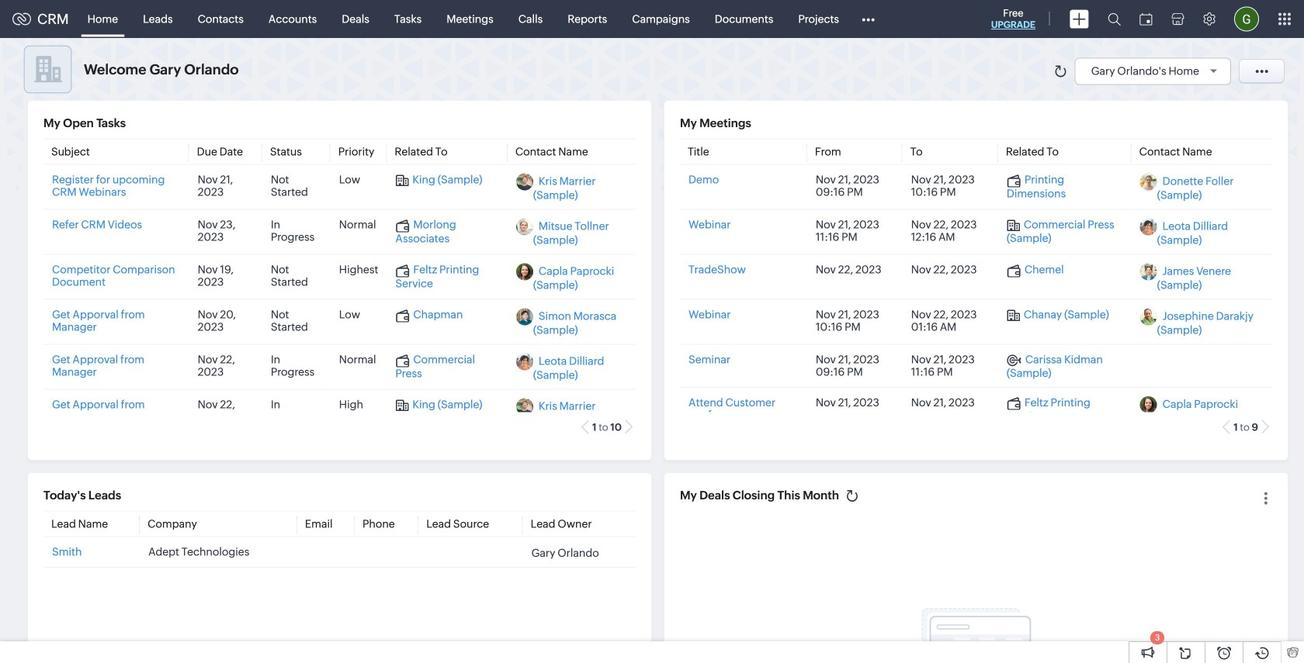 Task type: locate. For each thing, give the bounding box(es) containing it.
Other Modules field
[[852, 7, 885, 31]]

create menu image
[[1070, 10, 1089, 28]]

logo image
[[12, 13, 31, 25]]



Task type: describe. For each thing, give the bounding box(es) containing it.
search element
[[1098, 0, 1130, 38]]

calendar image
[[1140, 13, 1153, 25]]

create menu element
[[1060, 0, 1098, 38]]

search image
[[1108, 12, 1121, 26]]

profile element
[[1225, 0, 1268, 38]]

profile image
[[1234, 7, 1259, 31]]



